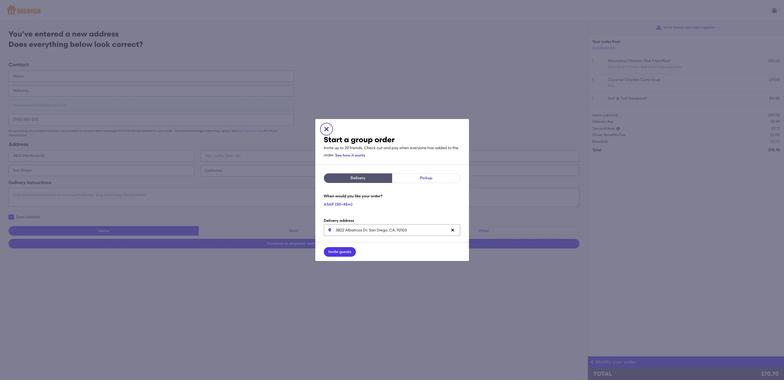 Task type: describe. For each thing, give the bounding box(es) containing it.
cali banh mi link
[[593, 46, 615, 50]]

you've entered a new address does everything below look correct?
[[9, 29, 143, 49]]

phone
[[36, 129, 46, 133]]

delivery for delivery instructions
[[9, 180, 26, 185]]

related
[[142, 129, 153, 133]]

hot
[[651, 65, 656, 69]]

Cross street text field
[[394, 151, 580, 162]]

Search Address search field
[[324, 225, 460, 236]]

your left phone
[[28, 129, 35, 133]]

chicken for coconut
[[625, 78, 640, 82]]

order inside start a group order invite up to 20 friends. check out and pay when everyone has added to the order.
[[375, 135, 395, 144]]

coconut chicken curry soup
[[608, 78, 661, 82]]

more
[[269, 129, 277, 133]]

add
[[641, 65, 648, 69]]

0 vertical spatial total
[[593, 148, 602, 153]]

$19.50
[[769, 78, 780, 82]]

-$8.00
[[769, 140, 780, 144]]

1 horizontal spatial you
[[347, 194, 354, 199]]

svg image up start
[[323, 126, 330, 133]]

terms
[[244, 129, 253, 133]]

Phone telephone field
[[9, 114, 294, 126]]

and inside start a group order invite up to 20 friends. check out and pay when everyone has added to the order.
[[384, 146, 391, 150]]

friends.
[[350, 146, 363, 150]]

svg image right the fees
[[616, 127, 620, 131]]

see how it works button
[[335, 151, 365, 161]]

to left the receive
[[80, 129, 83, 133]]

out
[[377, 146, 383, 150]]

below
[[70, 40, 92, 49]]

$22.60
[[769, 59, 780, 63]]

0 vertical spatial you
[[60, 129, 66, 133]]

chicken for marinated
[[628, 59, 643, 63]]

invite friends and order together
[[664, 26, 715, 29]]

save
[[16, 215, 25, 220]]

how
[[343, 153, 351, 158]]

invite for invite guests
[[328, 250, 338, 255]]

wok
[[644, 59, 652, 63]]

invite guests button
[[324, 248, 356, 257]]

surf ＆ turf sandwich*
[[608, 96, 648, 101]]

save address
[[16, 215, 40, 220]]

up
[[335, 146, 339, 150]]

and inside 'button'
[[685, 26, 691, 29]]

curry
[[641, 78, 651, 82]]

start
[[324, 135, 342, 144]]

everything
[[29, 40, 68, 49]]

rewards
[[593, 140, 608, 144]]

when would you like your order?
[[324, 194, 383, 199]]

delivery button
[[324, 174, 392, 183]]

invite guests
[[328, 250, 351, 255]]

providing
[[13, 129, 28, 133]]

items subtotal
[[593, 113, 618, 118]]

1 vertical spatial from
[[119, 129, 126, 133]]

Zip text field
[[394, 165, 580, 176]]

by providing your phone number, you consent to receive text messages from grubhub related to your order. standard message rates may apply. see our terms of use
[[9, 129, 264, 133]]

invite inside start a group order invite up to 20 friends. check out and pay when everyone has added to the order.
[[324, 146, 334, 150]]

-
[[769, 140, 770, 144]]

First name text field
[[9, 71, 294, 82]]

for
[[264, 129, 268, 133]]

marinated
[[608, 59, 627, 63]]

order right modify
[[624, 360, 636, 366]]

1 for surf ＆ turf sandwich*
[[593, 96, 594, 101]]

consent
[[67, 129, 79, 133]]

order?
[[371, 194, 383, 199]]

order inside 'button'
[[692, 26, 701, 29]]

items
[[593, 113, 603, 118]]

/
[[626, 65, 627, 69]]

$11.71
[[771, 127, 780, 131]]

our
[[238, 129, 243, 133]]

work
[[289, 229, 299, 234]]

address for save address
[[26, 215, 40, 220]]

delivery fee
[[593, 120, 613, 124]]

continue to payment method
[[267, 242, 321, 246]]

people icon image
[[657, 25, 662, 30]]

when
[[324, 194, 334, 199]]

$16.90
[[769, 96, 780, 101]]

1 for coconut chicken curry soup
[[593, 78, 594, 82]]

tax and fees
[[593, 127, 615, 131]]

order inside your order from cali banh mi
[[602, 39, 611, 44]]

1 vertical spatial $70.70
[[761, 371, 779, 378]]

standard
[[175, 129, 189, 133]]

$2.00
[[771, 133, 780, 138]]

soup
[[652, 78, 661, 82]]

$22.60 extra meat / protein add 2 hot crispy egg rolls
[[608, 59, 780, 69]]

from inside your order from cali banh mi
[[612, 39, 621, 44]]

3
[[778, 8, 780, 13]]

0 vertical spatial see
[[231, 129, 237, 133]]

for more information.
[[9, 129, 277, 137]]

would
[[335, 194, 346, 199]]

meat
[[617, 65, 625, 69]]

pay
[[392, 146, 399, 150]]

rice
[[608, 84, 615, 88]]

$19.50 rice
[[608, 78, 780, 88]]

continue
[[267, 242, 284, 246]]

you've
[[9, 29, 33, 38]]

Address 1 text field
[[9, 151, 195, 162]]

group
[[351, 135, 373, 144]]

fees
[[608, 127, 615, 131]]

see inside button
[[335, 153, 342, 158]]



Task type: locate. For each thing, give the bounding box(es) containing it.
see how it works
[[335, 153, 365, 158]]

0 vertical spatial a
[[65, 29, 70, 38]]

delivery for delivery address
[[324, 219, 339, 223]]

pickup
[[420, 176, 433, 181]]

delivery for delivery
[[351, 176, 365, 181]]

＆
[[616, 96, 620, 101]]

1 horizontal spatial order.
[[324, 153, 334, 158]]

chicken
[[628, 59, 643, 63], [625, 78, 640, 82]]

from left grubhub
[[119, 129, 126, 133]]

by
[[9, 129, 12, 133]]

contact
[[9, 62, 29, 68]]

3 button
[[771, 6, 780, 15]]

1 vertical spatial invite
[[324, 146, 334, 150]]

apply.
[[221, 129, 231, 133]]

0 vertical spatial order.
[[165, 129, 174, 133]]

check
[[364, 146, 376, 150]]

invite for invite friends and order together
[[664, 26, 673, 29]]

order.
[[165, 129, 174, 133], [324, 153, 334, 158]]

1 vertical spatial see
[[335, 153, 342, 158]]

mi
[[611, 46, 615, 50]]

to left the 20
[[340, 146, 344, 150]]

a left the new
[[65, 29, 70, 38]]

address inside you've entered a new address does everything below look correct?
[[89, 29, 119, 38]]

$70.70
[[769, 148, 780, 153], [761, 371, 779, 378]]

sandwich*
[[628, 96, 648, 101]]

information.
[[9, 134, 27, 137]]

City text field
[[9, 165, 195, 176]]

delivery inside button
[[351, 176, 365, 181]]

delivery down asap
[[324, 219, 339, 223]]

to
[[80, 129, 83, 133], [153, 129, 157, 133], [340, 146, 344, 150], [448, 146, 452, 150], [285, 242, 289, 246]]

0 vertical spatial svg image
[[10, 216, 13, 219]]

home button
[[9, 227, 199, 236]]

1 horizontal spatial address
[[89, 29, 119, 38]]

1 horizontal spatial from
[[612, 39, 621, 44]]

0 horizontal spatial a
[[65, 29, 70, 38]]

marinated chicken wok fried rice*
[[608, 59, 672, 63]]

2 vertical spatial invite
[[328, 250, 338, 255]]

1 horizontal spatial see
[[335, 153, 342, 158]]

svg image
[[10, 216, 13, 219], [451, 228, 455, 233]]

total down rewards
[[593, 148, 602, 153]]

your right like
[[362, 194, 370, 199]]

0 vertical spatial and
[[685, 26, 691, 29]]

asap
[[324, 203, 334, 207]]

0 vertical spatial chicken
[[628, 59, 643, 63]]

use
[[258, 129, 264, 133]]

tax
[[593, 127, 599, 131]]

order. inside start a group order invite up to 20 friends. check out and pay when everyone has added to the order.
[[324, 153, 334, 158]]

1 vertical spatial a
[[344, 135, 349, 144]]

Last name text field
[[9, 85, 294, 97]]

to left payment
[[285, 242, 289, 246]]

invite right people icon
[[664, 26, 673, 29]]

home
[[98, 229, 109, 234]]

0 horizontal spatial address
[[26, 215, 40, 220]]

fried
[[652, 59, 661, 63]]

see left our
[[231, 129, 237, 133]]

2 horizontal spatial and
[[685, 26, 691, 29]]

asap (30–45m) button
[[324, 200, 353, 210]]

order. left "standard"
[[165, 129, 174, 133]]

(30–45m)
[[335, 203, 353, 207]]

delivery up like
[[351, 176, 365, 181]]

order up out
[[375, 135, 395, 144]]

coconut
[[608, 78, 624, 82]]

address
[[89, 29, 119, 38], [26, 215, 40, 220], [339, 219, 354, 223]]

does
[[9, 40, 27, 49]]

to right related
[[153, 129, 157, 133]]

order. down start
[[324, 153, 334, 158]]

1 for marinated chicken wok fried rice*
[[593, 59, 594, 63]]

0 vertical spatial invite
[[664, 26, 673, 29]]

Address 2 text field
[[201, 151, 387, 162]]

chicken up protein
[[628, 59, 643, 63]]

method
[[307, 242, 321, 246]]

crispy
[[657, 65, 667, 69]]

1 horizontal spatial a
[[344, 135, 349, 144]]

modify your order
[[596, 360, 636, 366]]

0 vertical spatial 1
[[593, 59, 594, 63]]

1 horizontal spatial and
[[600, 127, 607, 131]]

delivery instructions
[[9, 180, 51, 185]]

fee
[[619, 133, 626, 138]]

rates
[[205, 129, 213, 133]]

svg image down delivery address on the left bottom
[[328, 228, 332, 233]]

$8.00
[[770, 140, 780, 144]]

asap (30–45m)
[[324, 203, 353, 207]]

your
[[28, 129, 35, 133], [157, 129, 164, 133], [362, 194, 370, 199], [613, 360, 623, 366]]

continue to payment method button
[[9, 239, 580, 249]]

a inside start a group order invite up to 20 friends. check out and pay when everyone has added to the order.
[[344, 135, 349, 144]]

your
[[593, 39, 601, 44]]

1 up items
[[593, 96, 594, 101]]

main navigation navigation
[[0, 0, 784, 21]]

2
[[648, 65, 650, 69]]

rice*
[[662, 59, 672, 63]]

you
[[60, 129, 66, 133], [347, 194, 354, 199]]

other button
[[389, 227, 579, 236]]

invite inside button
[[328, 250, 338, 255]]

address right save
[[26, 215, 40, 220]]

0 horizontal spatial see
[[231, 129, 237, 133]]

order up banh at the right top of the page
[[602, 39, 611, 44]]

0 horizontal spatial order.
[[165, 129, 174, 133]]

0 horizontal spatial svg image
[[10, 216, 13, 219]]

1 1 from the top
[[593, 59, 594, 63]]

other
[[479, 229, 489, 234]]

2 horizontal spatial address
[[339, 219, 354, 223]]

address
[[9, 142, 28, 148]]

2 vertical spatial and
[[384, 146, 391, 150]]

address up look
[[89, 29, 119, 38]]

and down delivery fee
[[600, 127, 607, 131]]

driver
[[593, 133, 603, 138]]

total down modify
[[594, 371, 612, 378]]

0 horizontal spatial and
[[384, 146, 391, 150]]

pickup button
[[392, 174, 460, 183]]

delivery address
[[324, 219, 354, 223]]

you left consent
[[60, 129, 66, 133]]

0 vertical spatial $70.70
[[769, 148, 780, 153]]

invite
[[664, 26, 673, 29], [324, 146, 334, 150], [328, 250, 338, 255]]

work button
[[199, 227, 389, 236]]

benefits
[[604, 133, 619, 138]]

from up mi
[[612, 39, 621, 44]]

0 horizontal spatial you
[[60, 129, 66, 133]]

delivery left instructions
[[9, 180, 26, 185]]

works
[[355, 153, 365, 158]]

everyone
[[410, 146, 427, 150]]

1 vertical spatial you
[[347, 194, 354, 199]]

your right modify
[[613, 360, 623, 366]]

1 left coconut
[[593, 78, 594, 82]]

driver benefits fee
[[593, 133, 626, 138]]

1 horizontal spatial svg image
[[451, 228, 455, 233]]

invite left up
[[324, 146, 334, 150]]

1 vertical spatial svg image
[[451, 228, 455, 233]]

Delivery instructions text field
[[9, 188, 580, 207]]

invite left guests
[[328, 250, 338, 255]]

address for delivery address
[[339, 219, 354, 223]]

$5.99
[[771, 120, 780, 124]]

surf
[[608, 96, 615, 101]]

when
[[400, 146, 409, 150]]

2 1 from the top
[[593, 78, 594, 82]]

new
[[72, 29, 87, 38]]

1 vertical spatial order.
[[324, 153, 334, 158]]

to inside button
[[285, 242, 289, 246]]

order left together
[[692, 26, 701, 29]]

0 vertical spatial from
[[612, 39, 621, 44]]

address down '(30–45m)'
[[339, 219, 354, 223]]

your right related
[[157, 129, 164, 133]]

it
[[351, 153, 354, 158]]

payment
[[290, 242, 306, 246]]

1 vertical spatial 1
[[593, 78, 594, 82]]

1 down the cali
[[593, 59, 594, 63]]

modify
[[596, 360, 611, 366]]

correct?
[[112, 40, 143, 49]]

1 vertical spatial chicken
[[625, 78, 640, 82]]

1 vertical spatial and
[[600, 127, 607, 131]]

3 1 from the top
[[593, 96, 594, 101]]

start a group order invite up to 20 friends. check out and pay when everyone has added to the order.
[[324, 135, 459, 158]]

see down up
[[335, 153, 342, 158]]

look
[[94, 40, 110, 49]]

fee
[[608, 120, 613, 124]]

grubhub
[[127, 129, 141, 133]]

svg image
[[323, 126, 330, 133], [616, 127, 620, 131], [328, 228, 332, 233]]

entered
[[35, 29, 63, 38]]

chicken down protein
[[625, 78, 640, 82]]

a inside you've entered a new address does everything below look correct?
[[65, 29, 70, 38]]

and right the friends
[[685, 26, 691, 29]]

a up the 20
[[344, 135, 349, 144]]

you left like
[[347, 194, 354, 199]]

number,
[[47, 129, 59, 133]]

and right out
[[384, 146, 391, 150]]

instructions
[[27, 180, 51, 185]]

banh
[[601, 46, 610, 50]]

the
[[453, 146, 459, 150]]

delivery down items
[[593, 120, 607, 124]]

invite inside 'button'
[[664, 26, 673, 29]]

delivery for delivery fee
[[593, 120, 607, 124]]

1 vertical spatial total
[[594, 371, 612, 378]]

0 horizontal spatial from
[[119, 129, 126, 133]]

to left the
[[448, 146, 452, 150]]

egg
[[668, 65, 674, 69]]

2 vertical spatial 1
[[593, 96, 594, 101]]



Task type: vqa. For each thing, say whether or not it's contained in the screenshot.
Correct order 87
no



